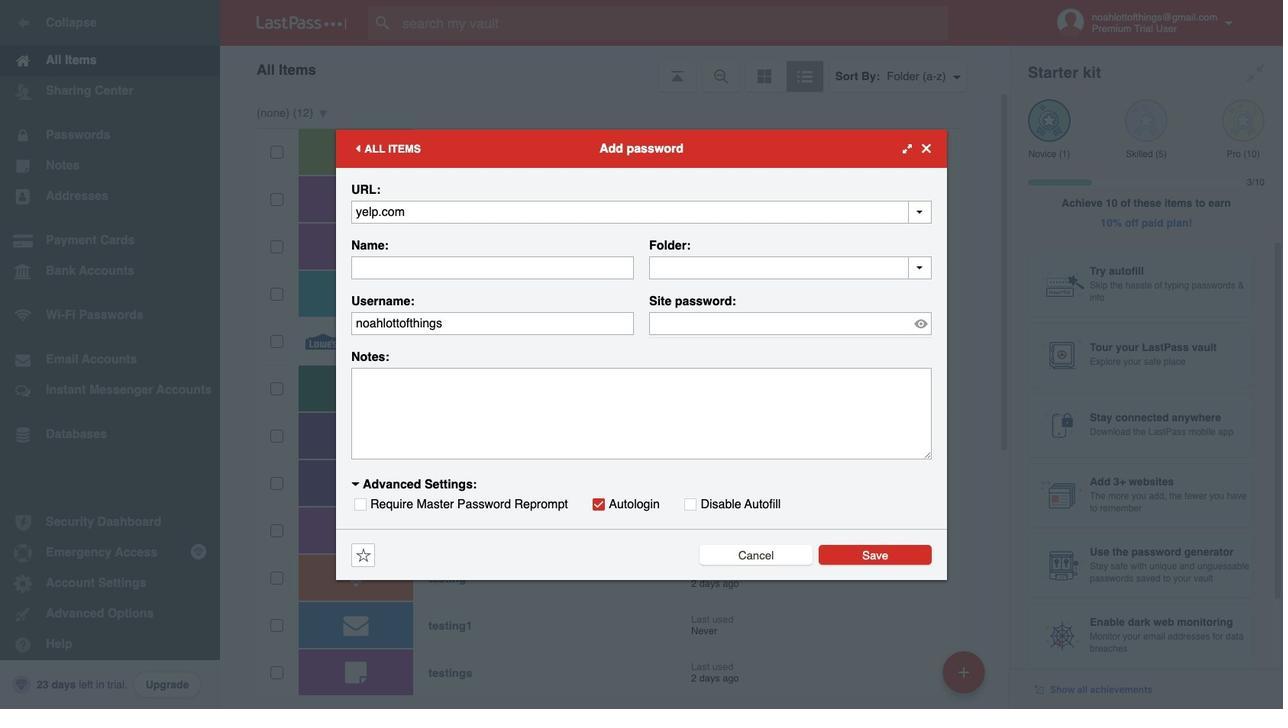 Task type: describe. For each thing, give the bounding box(es) containing it.
main navigation navigation
[[0, 0, 220, 710]]

search my vault text field
[[368, 6, 978, 40]]

new item navigation
[[937, 647, 995, 710]]

Search search field
[[368, 6, 978, 40]]



Task type: locate. For each thing, give the bounding box(es) containing it.
lastpass image
[[257, 16, 347, 30]]

new item image
[[959, 667, 969, 678]]

dialog
[[336, 129, 947, 580]]

vault options navigation
[[220, 46, 1010, 92]]

None password field
[[649, 312, 932, 335]]

None text field
[[351, 256, 634, 279], [649, 256, 932, 279], [351, 312, 634, 335], [351, 368, 932, 459], [351, 256, 634, 279], [649, 256, 932, 279], [351, 312, 634, 335], [351, 368, 932, 459]]

None text field
[[351, 201, 932, 223]]



